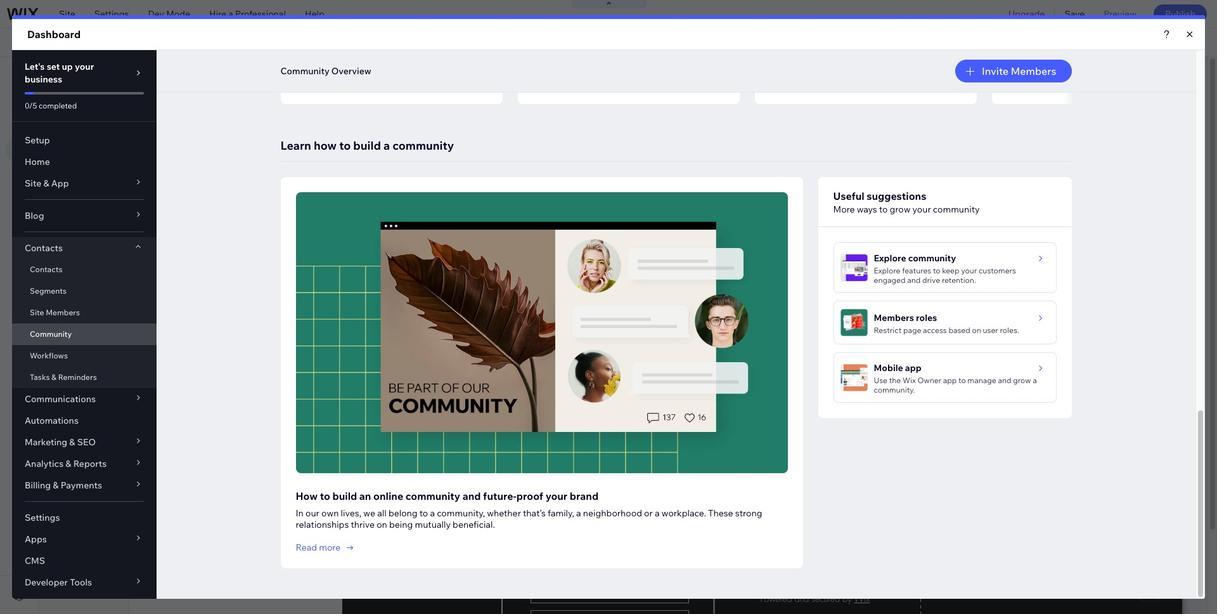 Task type: locate. For each thing, give the bounding box(es) containing it.
pages for blog
[[166, 102, 191, 114]]

menu
[[128, 69, 155, 82], [72, 103, 96, 114]]

hire
[[209, 8, 227, 20]]

menu down the "site pages and menu"
[[72, 103, 96, 114]]

site down blog
[[54, 69, 73, 82]]

upgrade
[[1009, 8, 1046, 20]]

https://www.wix.com/mysite connect your domain
[[218, 37, 430, 48]]

pages right blog
[[166, 102, 191, 114]]

0 vertical spatial menu
[[128, 69, 155, 82]]

menu right and
[[128, 69, 155, 82]]

0 vertical spatial site
[[59, 8, 75, 20]]

0 vertical spatial pages
[[76, 69, 105, 82]]

save button
[[1056, 0, 1095, 28]]

site up blog
[[59, 8, 75, 20]]

your
[[377, 37, 396, 48]]

preview
[[1105, 8, 1137, 20]]

1 vertical spatial site
[[54, 69, 73, 82]]

search
[[1178, 37, 1206, 48]]

dev mode
[[148, 8, 190, 20]]

100%
[[1058, 37, 1081, 48]]

1 vertical spatial pages
[[166, 102, 191, 114]]

site
[[59, 8, 75, 20], [54, 69, 73, 82], [54, 103, 70, 114]]

1 horizontal spatial menu
[[128, 69, 155, 82]]

search button
[[1151, 29, 1218, 56]]

site down the "site pages and menu"
[[54, 103, 70, 114]]

1 horizontal spatial pages
[[166, 102, 191, 114]]

2 vertical spatial site
[[54, 103, 70, 114]]

blog
[[145, 102, 164, 114]]

tools
[[1117, 37, 1139, 48]]

site for site
[[59, 8, 75, 20]]

1 vertical spatial menu
[[72, 103, 96, 114]]

pages
[[76, 69, 105, 82], [166, 102, 191, 114]]

dev
[[148, 8, 164, 20]]

0 horizontal spatial pages
[[76, 69, 105, 82]]

0 horizontal spatial menu
[[72, 103, 96, 114]]

pages for site
[[76, 69, 105, 82]]

blog
[[48, 37, 73, 48]]

settings
[[94, 8, 129, 20]]

pages left and
[[76, 69, 105, 82]]

and
[[107, 69, 126, 82]]

blog pages
[[145, 102, 191, 114]]



Task type: vqa. For each thing, say whether or not it's contained in the screenshot.
Learn
no



Task type: describe. For each thing, give the bounding box(es) containing it.
publish button
[[1154, 4, 1208, 23]]

hire a professional
[[209, 8, 286, 20]]

site menu
[[54, 103, 96, 114]]

save
[[1065, 8, 1086, 20]]

help
[[305, 8, 325, 20]]

tools button
[[1090, 29, 1150, 56]]

site for site menu
[[54, 103, 70, 114]]

site for site pages and menu
[[54, 69, 73, 82]]

connect
[[340, 37, 375, 48]]

domain
[[398, 37, 430, 48]]

professional
[[235, 8, 286, 20]]

mode
[[166, 8, 190, 20]]

a
[[229, 8, 233, 20]]

publish
[[1166, 8, 1196, 20]]

100% button
[[1038, 29, 1090, 56]]

site pages and menu
[[54, 69, 155, 82]]

preview button
[[1095, 0, 1147, 28]]

https://www.wix.com/mysite
[[218, 37, 334, 48]]



